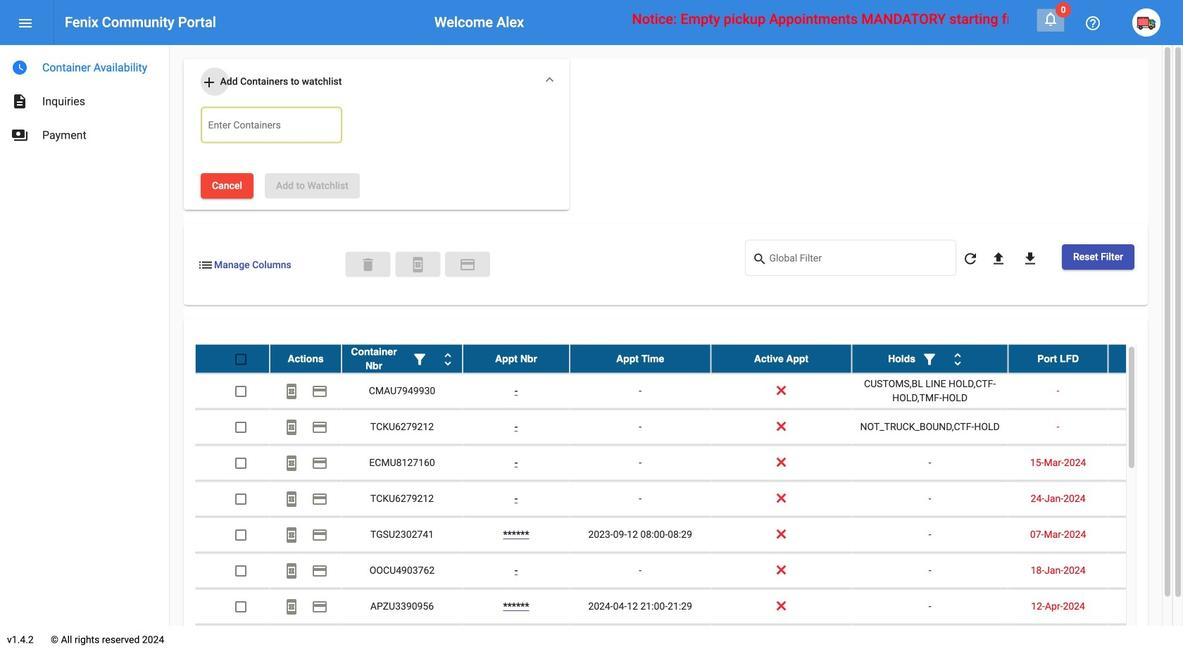 Task type: vqa. For each thing, say whether or not it's contained in the screenshot.
second Row from the top of the page
yes



Task type: describe. For each thing, give the bounding box(es) containing it.
delete image
[[359, 257, 376, 274]]

1 row from the top
[[195, 345, 1183, 374]]

3 column header from the left
[[463, 345, 570, 373]]

5 row from the top
[[195, 481, 1183, 517]]

2 row from the top
[[195, 374, 1183, 410]]

2 column header from the left
[[342, 345, 463, 373]]

1 column header from the left
[[270, 345, 342, 373]]

4 row from the top
[[195, 445, 1183, 481]]

9 row from the top
[[195, 625, 1183, 654]]

3 row from the top
[[195, 410, 1183, 445]]



Task type: locate. For each thing, give the bounding box(es) containing it.
8 row from the top
[[195, 589, 1183, 625]]

4 column header from the left
[[570, 345, 711, 373]]

no color image
[[1043, 11, 1059, 27], [11, 59, 28, 76], [201, 74, 218, 91], [11, 93, 28, 110], [11, 127, 28, 144], [962, 250, 979, 267], [1022, 250, 1039, 267], [753, 251, 770, 268], [411, 351, 428, 368], [950, 351, 966, 368], [283, 383, 300, 400], [311, 383, 328, 400], [283, 419, 300, 436], [283, 455, 300, 472], [311, 491, 328, 508], [283, 563, 300, 580], [283, 599, 300, 616], [311, 599, 328, 616]]

7 row from the top
[[195, 553, 1183, 589]]

7 column header from the left
[[1008, 345, 1108, 373]]

8 column header from the left
[[1108, 345, 1183, 373]]

None text field
[[208, 121, 335, 135]]

cell
[[1108, 374, 1183, 409], [1108, 410, 1183, 445], [1108, 445, 1183, 481], [1108, 481, 1183, 517], [1108, 517, 1183, 553], [1108, 553, 1183, 588], [1108, 589, 1183, 624], [195, 625, 270, 654], [270, 625, 342, 654], [342, 625, 463, 654], [463, 625, 570, 654], [570, 625, 711, 654], [711, 625, 852, 654], [852, 625, 1008, 654], [1008, 625, 1108, 654], [1108, 625, 1183, 654]]

no color image
[[17, 15, 34, 32], [1085, 15, 1102, 32], [990, 250, 1007, 267], [197, 257, 214, 274], [409, 257, 426, 274], [459, 257, 476, 274], [440, 351, 456, 368], [921, 351, 938, 368], [311, 419, 328, 436], [311, 455, 328, 472], [283, 491, 300, 508], [283, 527, 300, 544], [311, 527, 328, 544], [311, 563, 328, 580]]

row
[[195, 345, 1183, 374], [195, 374, 1183, 410], [195, 410, 1183, 445], [195, 445, 1183, 481], [195, 481, 1183, 517], [195, 517, 1183, 553], [195, 553, 1183, 589], [195, 589, 1183, 625], [195, 625, 1183, 654]]

6 column header from the left
[[852, 345, 1008, 373]]

column header
[[270, 345, 342, 373], [342, 345, 463, 373], [463, 345, 570, 373], [570, 345, 711, 373], [711, 345, 852, 373], [852, 345, 1008, 373], [1008, 345, 1108, 373], [1108, 345, 1183, 373]]

navigation
[[0, 45, 169, 152]]

6 row from the top
[[195, 517, 1183, 553]]

grid
[[195, 345, 1183, 654]]

5 column header from the left
[[711, 345, 852, 373]]

Global Watchlist Filter field
[[770, 255, 949, 266]]



